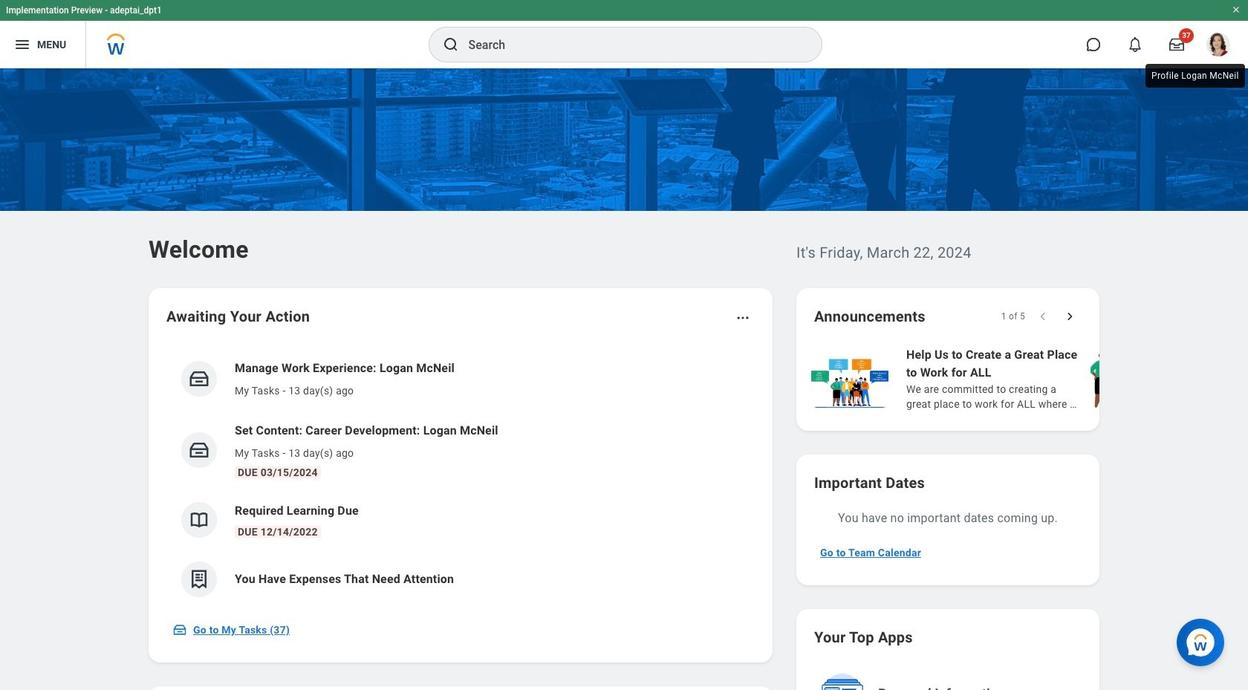 Task type: describe. For each thing, give the bounding box(es) containing it.
chevron right small image
[[1062, 309, 1077, 324]]

1 vertical spatial inbox image
[[172, 623, 187, 637]]

close environment banner image
[[1232, 5, 1241, 14]]

notifications large image
[[1128, 37, 1143, 52]]

justify image
[[13, 36, 31, 53]]

search image
[[442, 36, 460, 53]]

dashboard expenses image
[[188, 568, 210, 591]]

0 horizontal spatial list
[[166, 348, 755, 609]]

related actions image
[[736, 311, 750, 325]]



Task type: locate. For each thing, give the bounding box(es) containing it.
1 horizontal spatial inbox image
[[188, 439, 210, 461]]

inbox image inside list
[[188, 439, 210, 461]]

chevron left small image
[[1036, 309, 1051, 324]]

list
[[808, 345, 1248, 413], [166, 348, 755, 609]]

Search Workday  search field
[[468, 28, 791, 61]]

inbox large image
[[1169, 37, 1184, 52]]

inbox image
[[188, 439, 210, 461], [172, 623, 187, 637]]

banner
[[0, 0, 1248, 68]]

0 vertical spatial inbox image
[[188, 439, 210, 461]]

0 horizontal spatial inbox image
[[172, 623, 187, 637]]

main content
[[0, 68, 1248, 690]]

inbox image
[[188, 368, 210, 390]]

status
[[1001, 311, 1025, 322]]

tooltip
[[1143, 61, 1248, 91]]

1 horizontal spatial list
[[808, 345, 1248, 413]]

profile logan mcneil image
[[1207, 33, 1230, 59]]

book open image
[[188, 509, 210, 531]]



Task type: vqa. For each thing, say whether or not it's contained in the screenshot.
banner
yes



